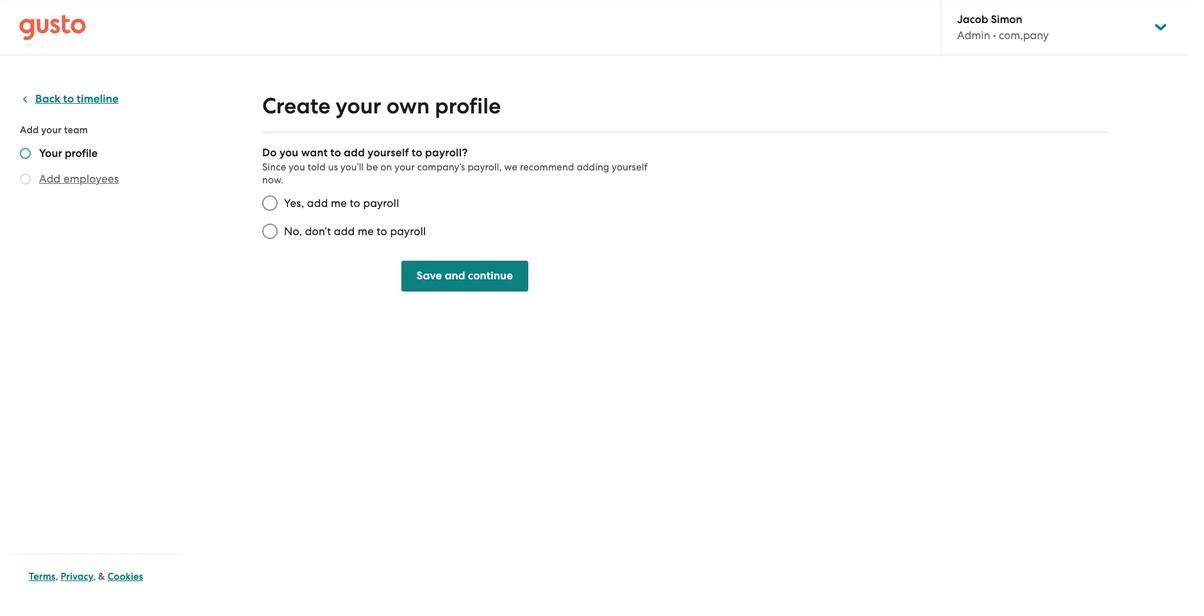 Task type: describe. For each thing, give the bounding box(es) containing it.
&
[[98, 571, 105, 583]]

company's
[[417, 162, 465, 173]]

0 vertical spatial payroll
[[363, 197, 399, 210]]

told
[[308, 162, 326, 173]]

to down yes, add me to payroll
[[377, 225, 387, 238]]

on
[[381, 162, 392, 173]]

add employees button
[[39, 171, 119, 187]]

own
[[386, 93, 430, 119]]

timeline
[[77, 92, 119, 106]]

2 vertical spatial add
[[334, 225, 355, 238]]

check image
[[20, 148, 31, 159]]

your for add
[[41, 124, 62, 136]]

us
[[328, 162, 338, 173]]

yes,
[[284, 197, 304, 210]]

your inside do you want to add yourself to payroll? since you told us you'll be on your company's payroll, we recommend adding yourself now.
[[395, 162, 415, 173]]

0 vertical spatial me
[[331, 197, 347, 210]]

add your team
[[20, 124, 88, 136]]

payroll?
[[425, 146, 468, 160]]

your for create
[[336, 93, 381, 119]]

back
[[35, 92, 60, 106]]

your profile list
[[20, 147, 178, 189]]

1 vertical spatial yourself
[[612, 162, 648, 173]]

terms link
[[29, 571, 56, 583]]

1 vertical spatial payroll
[[390, 225, 426, 238]]

jacob simon admin • com,pany
[[957, 13, 1049, 42]]

No, don't add me to payroll radio
[[256, 217, 284, 246]]

2 , from the left
[[93, 571, 96, 583]]

save
[[417, 269, 442, 283]]

we
[[504, 162, 518, 173]]

add for add your team
[[20, 124, 39, 136]]

0 vertical spatial profile
[[435, 93, 501, 119]]

cookies button
[[108, 569, 143, 585]]

save and continue button
[[401, 261, 528, 292]]

no,
[[284, 225, 302, 238]]

privacy link
[[61, 571, 93, 583]]

1 vertical spatial you
[[289, 162, 305, 173]]

terms
[[29, 571, 56, 583]]

continue
[[468, 269, 513, 283]]

want
[[301, 146, 328, 160]]

jacob
[[957, 13, 988, 26]]

and
[[445, 269, 465, 283]]



Task type: vqa. For each thing, say whether or not it's contained in the screenshot.
, to the right
yes



Task type: locate. For each thing, give the bounding box(es) containing it.
add right yes,
[[307, 197, 328, 210]]

profile
[[435, 93, 501, 119], [65, 147, 98, 160]]

1 vertical spatial your
[[41, 124, 62, 136]]

payroll down on
[[363, 197, 399, 210]]

add right check image
[[39, 172, 61, 185]]

add employees
[[39, 172, 119, 185]]

your up your
[[41, 124, 62, 136]]

0 vertical spatial you
[[279, 146, 299, 160]]

be
[[366, 162, 378, 173]]

you
[[279, 146, 299, 160], [289, 162, 305, 173]]

1 horizontal spatial add
[[39, 172, 61, 185]]

profile up payroll?
[[435, 93, 501, 119]]

, left &
[[93, 571, 96, 583]]

yourself
[[368, 146, 409, 160], [612, 162, 648, 173]]

back to timeline button
[[20, 92, 119, 107]]

terms , privacy , & cookies
[[29, 571, 143, 583]]

your right on
[[395, 162, 415, 173]]

back to timeline
[[35, 92, 119, 106]]

1 vertical spatial me
[[358, 225, 374, 238]]

yes, add me to payroll
[[284, 197, 399, 210]]

1 vertical spatial profile
[[65, 147, 98, 160]]

no, don't add me to payroll
[[284, 225, 426, 238]]

me down yes, add me to payroll
[[358, 225, 374, 238]]

yourself right adding
[[612, 162, 648, 173]]

add
[[20, 124, 39, 136], [39, 172, 61, 185]]

admin
[[957, 29, 990, 42]]

you'll
[[340, 162, 364, 173]]

create
[[262, 93, 331, 119]]

to inside button
[[63, 92, 74, 106]]

1 , from the left
[[56, 571, 58, 583]]

Yes, add me to payroll radio
[[256, 189, 284, 217]]

1 horizontal spatial me
[[358, 225, 374, 238]]

1 horizontal spatial yourself
[[612, 162, 648, 173]]

2 horizontal spatial your
[[395, 162, 415, 173]]

0 vertical spatial yourself
[[368, 146, 409, 160]]

profile down team
[[65, 147, 98, 160]]

add right don't
[[334, 225, 355, 238]]

check image
[[20, 174, 31, 185]]

profile inside list
[[65, 147, 98, 160]]

, left privacy
[[56, 571, 58, 583]]

add for add employees
[[39, 172, 61, 185]]

com,pany
[[999, 29, 1049, 42]]

0 horizontal spatial yourself
[[368, 146, 409, 160]]

add inside button
[[39, 172, 61, 185]]

0 horizontal spatial ,
[[56, 571, 58, 583]]

your profile
[[39, 147, 98, 160]]

payroll up "save"
[[390, 225, 426, 238]]

me
[[331, 197, 347, 210], [358, 225, 374, 238]]

you right do
[[279, 146, 299, 160]]

0 horizontal spatial profile
[[65, 147, 98, 160]]

1 horizontal spatial your
[[336, 93, 381, 119]]

payroll
[[363, 197, 399, 210], [390, 225, 426, 238]]

team
[[64, 124, 88, 136]]

save and continue
[[417, 269, 513, 283]]

recommend
[[520, 162, 574, 173]]

1 horizontal spatial profile
[[435, 93, 501, 119]]

0 horizontal spatial me
[[331, 197, 347, 210]]

yourself up on
[[368, 146, 409, 160]]

•
[[993, 29, 996, 42]]

0 vertical spatial your
[[336, 93, 381, 119]]

,
[[56, 571, 58, 583], [93, 571, 96, 583]]

your
[[336, 93, 381, 119], [41, 124, 62, 136], [395, 162, 415, 173]]

don't
[[305, 225, 331, 238]]

2 vertical spatial your
[[395, 162, 415, 173]]

add
[[344, 146, 365, 160], [307, 197, 328, 210], [334, 225, 355, 238]]

employees
[[63, 172, 119, 185]]

to up the us
[[330, 146, 341, 160]]

do you want to add yourself to payroll? since you told us you'll be on your company's payroll, we recommend adding yourself now.
[[262, 146, 648, 186]]

1 vertical spatial add
[[39, 172, 61, 185]]

0 horizontal spatial add
[[20, 124, 39, 136]]

to right back
[[63, 92, 74, 106]]

1 horizontal spatial ,
[[93, 571, 96, 583]]

simon
[[991, 13, 1022, 26]]

create your own profile
[[262, 93, 501, 119]]

add up you'll
[[344, 146, 365, 160]]

0 vertical spatial add
[[20, 124, 39, 136]]

to up no, don't add me to payroll
[[350, 197, 360, 210]]

0 vertical spatial add
[[344, 146, 365, 160]]

0 horizontal spatial your
[[41, 124, 62, 136]]

add up check icon
[[20, 124, 39, 136]]

payroll,
[[468, 162, 502, 173]]

your left own
[[336, 93, 381, 119]]

do
[[262, 146, 277, 160]]

cookies
[[108, 571, 143, 583]]

privacy
[[61, 571, 93, 583]]

me up no, don't add me to payroll
[[331, 197, 347, 210]]

you left told
[[289, 162, 305, 173]]

add inside do you want to add yourself to payroll? since you told us you'll be on your company's payroll, we recommend adding yourself now.
[[344, 146, 365, 160]]

since
[[262, 162, 286, 173]]

1 vertical spatial add
[[307, 197, 328, 210]]

now.
[[262, 174, 284, 186]]

adding
[[577, 162, 609, 173]]

your
[[39, 147, 62, 160]]

home image
[[19, 14, 86, 40]]

to
[[63, 92, 74, 106], [330, 146, 341, 160], [412, 146, 422, 160], [350, 197, 360, 210], [377, 225, 387, 238]]

to up company's
[[412, 146, 422, 160]]



